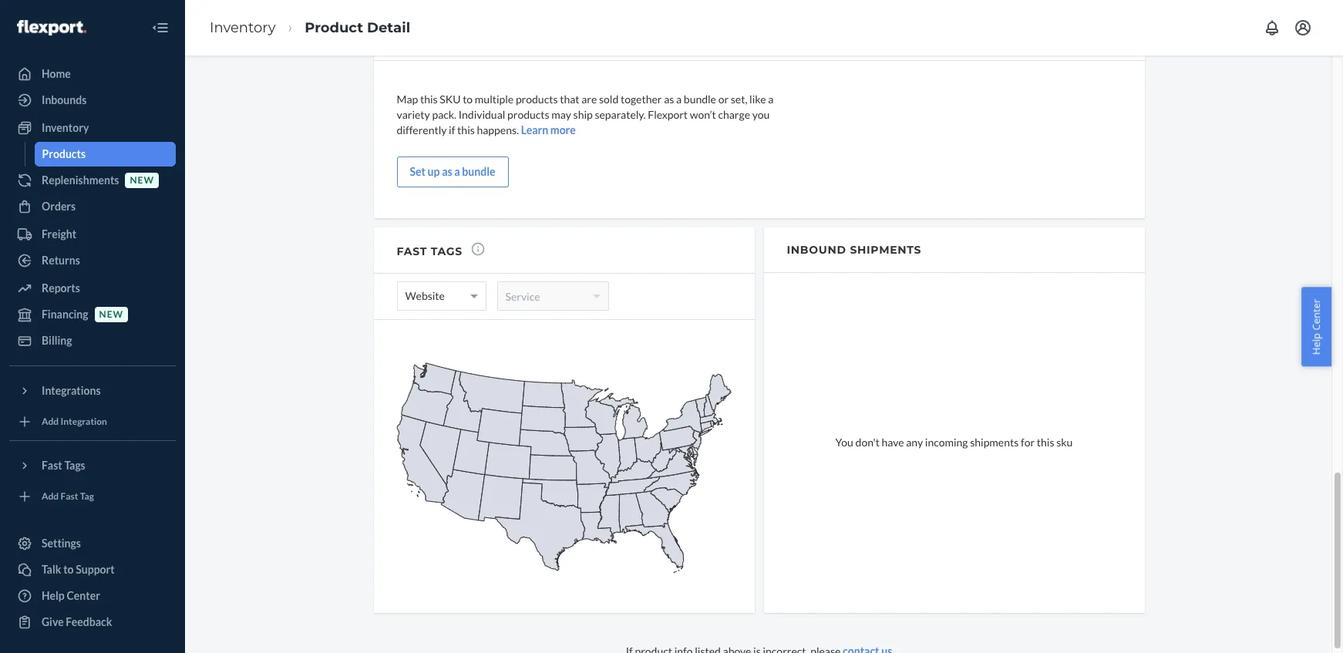 Task type: locate. For each thing, give the bounding box(es) containing it.
0 vertical spatial to
[[463, 92, 473, 105]]

0 vertical spatial new
[[130, 175, 154, 186]]

center
[[1310, 299, 1324, 330], [67, 589, 100, 602]]

add inside 'link'
[[42, 416, 59, 428]]

fast tags
[[397, 245, 463, 259], [42, 459, 85, 472]]

are
[[582, 92, 597, 105]]

0 horizontal spatial bundle
[[462, 165, 495, 178]]

1 vertical spatial inventory
[[42, 121, 89, 134]]

2 horizontal spatial this
[[1037, 436, 1055, 449]]

a right up
[[454, 165, 460, 178]]

won't
[[690, 108, 716, 121]]

a up "flexport"
[[676, 92, 682, 105]]

0 horizontal spatial center
[[67, 589, 100, 602]]

fast tags up 'add fast tag'
[[42, 459, 85, 472]]

tags up 'add fast tag'
[[64, 459, 85, 472]]

any
[[906, 436, 923, 449]]

open notifications image
[[1263, 19, 1282, 37]]

inventory inside breadcrumbs navigation
[[210, 19, 276, 36]]

this right for
[[1037, 436, 1055, 449]]

map this sku to multiple products that are sold together as a bundle or set, like a variety pack. individual products may ship separately. flexport won't charge you differently if this happens.
[[397, 92, 774, 136]]

1 vertical spatial fast tags
[[42, 459, 85, 472]]

charge
[[718, 108, 750, 121]]

bundle inside "button"
[[462, 165, 495, 178]]

new down reports "link"
[[99, 309, 123, 320]]

billing link
[[9, 328, 176, 353]]

0 vertical spatial inventory link
[[210, 19, 276, 36]]

1 horizontal spatial inventory
[[210, 19, 276, 36]]

home
[[42, 67, 71, 80]]

0 vertical spatial fast tags
[[397, 245, 463, 259]]

products up learn
[[507, 108, 550, 121]]

that
[[560, 92, 580, 105]]

fast
[[397, 245, 427, 259], [42, 459, 62, 472], [61, 491, 78, 502]]

you
[[752, 108, 770, 121]]

add
[[42, 416, 59, 428], [42, 491, 59, 502]]

0 horizontal spatial new
[[99, 309, 123, 320]]

1 vertical spatial tags
[[64, 459, 85, 472]]

inbound shipments
[[787, 243, 922, 257]]

this left sku
[[420, 92, 438, 105]]

tag
[[80, 491, 94, 502]]

you
[[836, 436, 854, 449]]

1 vertical spatial new
[[99, 309, 123, 320]]

may
[[552, 108, 571, 121]]

0 vertical spatial add
[[42, 416, 59, 428]]

add left tag
[[42, 491, 59, 502]]

1 vertical spatial fast
[[42, 459, 62, 472]]

like
[[750, 92, 766, 105]]

0 horizontal spatial to
[[63, 563, 74, 576]]

multiple
[[475, 92, 514, 105]]

1 vertical spatial help
[[42, 589, 65, 602]]

1 horizontal spatial a
[[676, 92, 682, 105]]

product detail link
[[305, 19, 410, 36]]

0 horizontal spatial fast tags
[[42, 459, 85, 472]]

give feedback button
[[9, 610, 176, 635]]

0 horizontal spatial inventory
[[42, 121, 89, 134]]

this right if at the top of the page
[[457, 123, 475, 136]]

add left integration
[[42, 416, 59, 428]]

as inside map this sku to multiple products that are sold together as a bundle or set, like a variety pack. individual products may ship separately. flexport won't charge you differently if this happens.
[[664, 92, 674, 105]]

0 horizontal spatial inventory link
[[9, 116, 176, 140]]

don't
[[856, 436, 880, 449]]

to right talk
[[63, 563, 74, 576]]

a right like
[[768, 92, 774, 105]]

1 vertical spatial as
[[442, 165, 452, 178]]

1 vertical spatial bundle
[[462, 165, 495, 178]]

bundle right up
[[462, 165, 495, 178]]

talk to support link
[[9, 558, 176, 582]]

inventory link
[[210, 19, 276, 36], [9, 116, 176, 140]]

replenishments
[[42, 174, 119, 187]]

fast tags inside dropdown button
[[42, 459, 85, 472]]

this
[[420, 92, 438, 105], [457, 123, 475, 136], [1037, 436, 1055, 449]]

inventory
[[210, 19, 276, 36], [42, 121, 89, 134]]

map
[[397, 92, 418, 105]]

1 horizontal spatial inventory link
[[210, 19, 276, 36]]

bundle up won't at the top of the page
[[684, 92, 716, 105]]

0 horizontal spatial help
[[42, 589, 65, 602]]

1 horizontal spatial this
[[457, 123, 475, 136]]

1 horizontal spatial bundle
[[684, 92, 716, 105]]

more
[[550, 123, 576, 136]]

help center
[[1310, 299, 1324, 355], [42, 589, 100, 602]]

1 horizontal spatial help
[[1310, 333, 1324, 355]]

0 vertical spatial center
[[1310, 299, 1324, 330]]

feedback
[[66, 615, 112, 628]]

together
[[621, 92, 662, 105]]

help
[[1310, 333, 1324, 355], [42, 589, 65, 602]]

talk to support
[[42, 563, 115, 576]]

1 horizontal spatial help center
[[1310, 299, 1324, 355]]

fast tags up website in the top of the page
[[397, 245, 463, 259]]

reports link
[[9, 276, 176, 301]]

0 horizontal spatial a
[[454, 165, 460, 178]]

as right up
[[442, 165, 452, 178]]

1 vertical spatial add
[[42, 491, 59, 502]]

1 vertical spatial help center
[[42, 589, 100, 602]]

pack.
[[432, 108, 457, 121]]

1 vertical spatial products
[[507, 108, 550, 121]]

1 horizontal spatial fast tags
[[397, 245, 463, 259]]

0 vertical spatial help center
[[1310, 299, 1324, 355]]

shipments
[[970, 436, 1019, 449]]

sku
[[440, 92, 461, 105]]

as
[[664, 92, 674, 105], [442, 165, 452, 178]]

fast tags button
[[9, 453, 176, 478]]

to right sku
[[463, 92, 473, 105]]

0 vertical spatial tags
[[431, 245, 463, 259]]

fast up 'add fast tag'
[[42, 459, 62, 472]]

freight
[[42, 227, 76, 241]]

0 vertical spatial help
[[1310, 333, 1324, 355]]

1 horizontal spatial as
[[664, 92, 674, 105]]

talk
[[42, 563, 61, 576]]

0 horizontal spatial tags
[[64, 459, 85, 472]]

home link
[[9, 62, 176, 86]]

1 horizontal spatial to
[[463, 92, 473, 105]]

a inside "button"
[[454, 165, 460, 178]]

bundle
[[684, 92, 716, 105], [462, 165, 495, 178]]

happens.
[[477, 123, 519, 136]]

new down products link
[[130, 175, 154, 186]]

add for add integration
[[42, 416, 59, 428]]

0 vertical spatial bundle
[[684, 92, 716, 105]]

0 horizontal spatial as
[[442, 165, 452, 178]]

service
[[505, 290, 540, 303]]

up
[[428, 165, 440, 178]]

fast up website in the top of the page
[[397, 245, 427, 259]]

1 horizontal spatial center
[[1310, 299, 1324, 330]]

for
[[1021, 436, 1035, 449]]

2 add from the top
[[42, 491, 59, 502]]

website option
[[405, 283, 445, 309]]

financing
[[42, 308, 88, 321]]

set up as a bundle
[[410, 165, 495, 178]]

0 horizontal spatial help center
[[42, 589, 100, 602]]

variety
[[397, 108, 430, 121]]

1 add from the top
[[42, 416, 59, 428]]

0 vertical spatial as
[[664, 92, 674, 105]]

learn more
[[521, 123, 576, 136]]

fast left tag
[[61, 491, 78, 502]]

separately.
[[595, 108, 646, 121]]

tags up website in the top of the page
[[431, 245, 463, 259]]

1 horizontal spatial new
[[130, 175, 154, 186]]

breadcrumbs navigation
[[197, 5, 423, 50]]

orders link
[[9, 194, 176, 219]]

as up "flexport"
[[664, 92, 674, 105]]

products
[[516, 92, 558, 105], [507, 108, 550, 121]]

add fast tag
[[42, 491, 94, 502]]

new for replenishments
[[130, 175, 154, 186]]

1 vertical spatial center
[[67, 589, 100, 602]]

0 vertical spatial this
[[420, 92, 438, 105]]

tags
[[431, 245, 463, 259], [64, 459, 85, 472]]

settings
[[42, 537, 81, 550]]

products up may
[[516, 92, 558, 105]]

a
[[676, 92, 682, 105], [768, 92, 774, 105], [454, 165, 460, 178]]

0 vertical spatial inventory
[[210, 19, 276, 36]]



Task type: describe. For each thing, give the bounding box(es) containing it.
inbounds link
[[9, 88, 176, 113]]

help center link
[[9, 584, 176, 608]]

have
[[882, 436, 904, 449]]

product detail
[[305, 19, 410, 36]]

as inside "button"
[[442, 165, 452, 178]]

integration
[[61, 416, 107, 428]]

integrations
[[42, 384, 101, 397]]

0 vertical spatial fast
[[397, 245, 427, 259]]

1 horizontal spatial tags
[[431, 245, 463, 259]]

1 vertical spatial inventory link
[[9, 116, 176, 140]]

help center button
[[1302, 287, 1332, 366]]

incoming
[[925, 436, 968, 449]]

products link
[[34, 142, 176, 167]]

give
[[42, 615, 64, 628]]

individual
[[459, 108, 505, 121]]

set,
[[731, 92, 748, 105]]

set
[[410, 165, 426, 178]]

flexport
[[648, 108, 688, 121]]

settings link
[[9, 531, 176, 556]]

orders
[[42, 200, 76, 213]]

new for financing
[[99, 309, 123, 320]]

add fast tag link
[[9, 484, 176, 509]]

add for add fast tag
[[42, 491, 59, 502]]

inbound
[[787, 243, 846, 257]]

0 horizontal spatial this
[[420, 92, 438, 105]]

flexport logo image
[[17, 20, 86, 35]]

billing
[[42, 334, 72, 347]]

ship
[[573, 108, 593, 121]]

open account menu image
[[1294, 19, 1312, 37]]

if
[[449, 123, 455, 136]]

fast inside dropdown button
[[42, 459, 62, 472]]

website
[[405, 289, 445, 303]]

product
[[305, 19, 363, 36]]

help center inside button
[[1310, 299, 1324, 355]]

add integration link
[[9, 409, 176, 434]]

differently
[[397, 123, 447, 136]]

help inside button
[[1310, 333, 1324, 355]]

inbounds
[[42, 93, 87, 106]]

1 vertical spatial to
[[63, 563, 74, 576]]

to inside map this sku to multiple products that are sold together as a bundle or set, like a variety pack. individual products may ship separately. flexport won't charge you differently if this happens.
[[463, 92, 473, 105]]

returns
[[42, 254, 80, 267]]

bundle inside map this sku to multiple products that are sold together as a bundle or set, like a variety pack. individual products may ship separately. flexport won't charge you differently if this happens.
[[684, 92, 716, 105]]

learn
[[521, 123, 548, 136]]

give feedback
[[42, 615, 112, 628]]

help inside help center link
[[42, 589, 65, 602]]

integrations button
[[9, 379, 176, 403]]

center inside button
[[1310, 299, 1324, 330]]

detail
[[367, 19, 410, 36]]

you don't have any incoming shipments for this sku
[[836, 436, 1073, 449]]

shipments
[[850, 243, 922, 257]]

reports
[[42, 281, 80, 295]]

tags inside dropdown button
[[64, 459, 85, 472]]

learn more button
[[521, 122, 576, 138]]

close navigation image
[[151, 19, 170, 37]]

support
[[76, 563, 115, 576]]

sku
[[1057, 436, 1073, 449]]

products
[[42, 147, 86, 160]]

1 vertical spatial this
[[457, 123, 475, 136]]

2 horizontal spatial a
[[768, 92, 774, 105]]

0 vertical spatial products
[[516, 92, 558, 105]]

returns link
[[9, 248, 176, 273]]

2 vertical spatial this
[[1037, 436, 1055, 449]]

sold
[[599, 92, 619, 105]]

or
[[718, 92, 729, 105]]

add integration
[[42, 416, 107, 428]]

set up as a bundle button
[[397, 156, 509, 187]]

freight link
[[9, 222, 176, 247]]

2 vertical spatial fast
[[61, 491, 78, 502]]



Task type: vqa. For each thing, say whether or not it's contained in the screenshot.
Add associated with Add Fast Tag
yes



